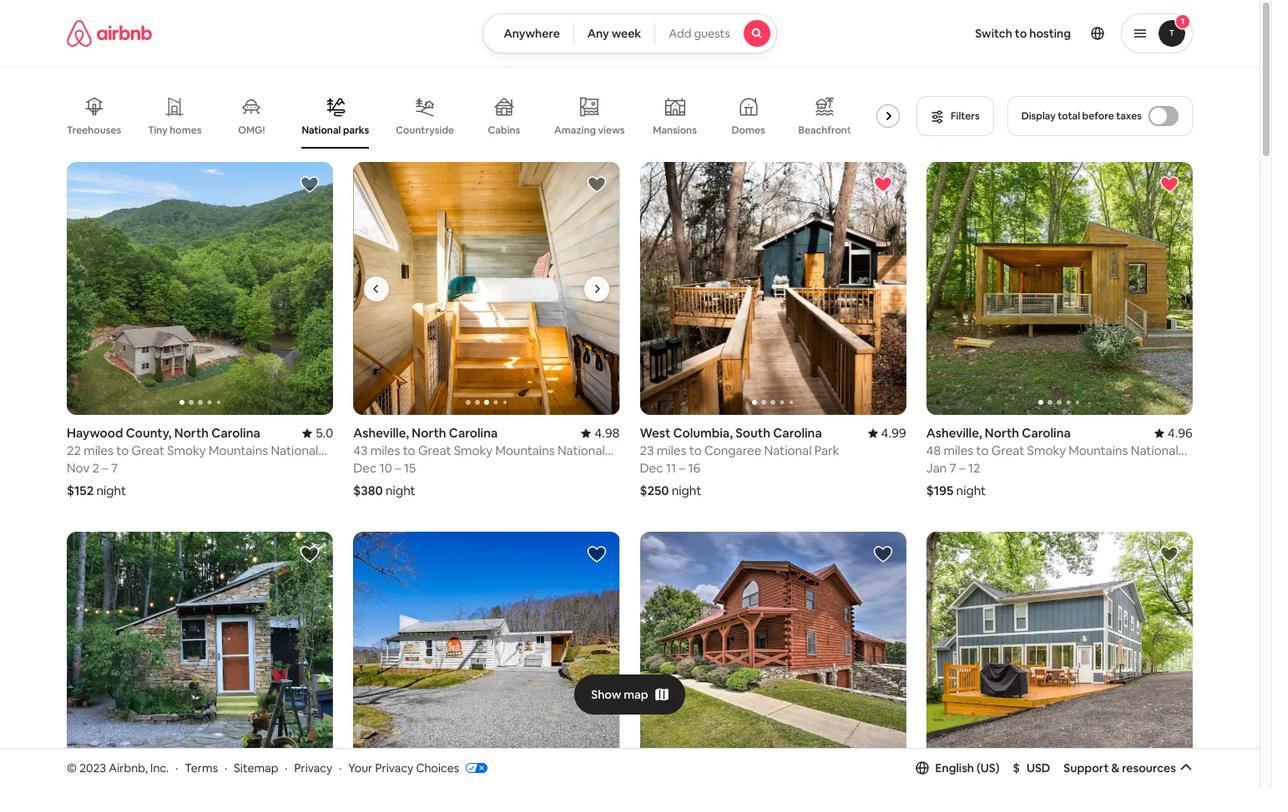 Task type: locate. For each thing, give the bounding box(es) containing it.
carolina inside "west columbia, south carolina 23 miles to congaree national park dec 11 – 16 $250 night"
[[773, 425, 822, 441]]

3 · from the left
[[285, 760, 288, 775]]

mountains inside the 'asheville, north carolina 48 miles to great smoky mountains national park'
[[1069, 443, 1129, 459]]

1 – from the left
[[102, 460, 108, 476]]

3 miles from the left
[[657, 443, 687, 459]]

– inside "west columbia, south carolina 23 miles to congaree national park dec 11 – 16 $250 night"
[[679, 460, 686, 476]]

1 horizontal spatial smoky
[[454, 443, 493, 459]]

sitemap
[[234, 760, 278, 775]]

columbia,
[[673, 425, 733, 441]]

add to wishlist: canton, north carolina image
[[587, 545, 607, 565]]

privacy
[[294, 760, 333, 775], [375, 760, 414, 775]]

2 asheville, from the left
[[927, 425, 983, 441]]

dec 10 – 15 $380 night
[[353, 460, 416, 499]]

choices
[[416, 760, 459, 775]]

$195
[[927, 483, 954, 499]]

mansions
[[653, 124, 697, 137]]

2 horizontal spatial north
[[985, 425, 1020, 441]]

1
[[1181, 16, 1185, 27]]

your privacy choices link
[[348, 760, 488, 777]]

1 night from the left
[[96, 483, 126, 499]]

show map button
[[575, 674, 685, 715]]

group containing national parks
[[67, 84, 925, 149]]

carolina
[[212, 425, 260, 441], [449, 425, 498, 441], [773, 425, 822, 441], [1022, 425, 1071, 441]]

usd
[[1027, 761, 1051, 776]]

– inside dec 10 – 15 $380 night
[[395, 460, 401, 476]]

night
[[96, 483, 126, 499], [386, 483, 416, 499], [672, 483, 702, 499], [957, 483, 986, 499]]

north up 15
[[412, 425, 446, 441]]

to up 15
[[403, 443, 416, 459]]

to inside profile element
[[1015, 26, 1027, 41]]

north
[[174, 425, 209, 441], [412, 425, 446, 441], [985, 425, 1020, 441]]

7 right jan
[[950, 460, 957, 476]]

16
[[688, 460, 701, 476]]

1 horizontal spatial asheville,
[[927, 425, 983, 441]]

add
[[669, 26, 692, 41]]

asheville, up 43
[[353, 425, 409, 441]]

treehouses
[[67, 124, 121, 137]]

mountains inside asheville, north carolina 43 miles to great smoky mountains national park
[[496, 443, 555, 459]]

1 north from the left
[[174, 425, 209, 441]]

total
[[1058, 109, 1081, 123]]

amazing views
[[554, 123, 625, 137]]

to up 16
[[689, 443, 702, 459]]

1 mountains from the left
[[209, 443, 268, 459]]

national inside asheville, north carolina 43 miles to great smoky mountains national park
[[558, 443, 605, 459]]

1 horizontal spatial mountains
[[496, 443, 555, 459]]

national down south
[[765, 443, 812, 459]]

switch to hosting
[[976, 26, 1071, 41]]

2 great from the left
[[418, 443, 451, 459]]

3 smoky from the left
[[1028, 443, 1066, 459]]

1 horizontal spatial north
[[412, 425, 446, 441]]

night down 15
[[386, 483, 416, 499]]

beachfront
[[799, 124, 852, 137]]

remove from wishlist: asheville, north carolina image
[[1160, 175, 1180, 195]]

$250
[[640, 483, 669, 499]]

0 horizontal spatial 7
[[111, 460, 118, 476]]

15
[[404, 460, 416, 476]]

night inside dec 10 – 15 $380 night
[[386, 483, 416, 499]]

1 privacy from the left
[[294, 760, 333, 775]]

carolina inside asheville, north carolina 43 miles to great smoky mountains national park
[[449, 425, 498, 441]]

nov 2 – 7 $152 night
[[67, 460, 126, 499]]

5.0 out of 5 average rating image
[[302, 425, 333, 441]]

group
[[67, 84, 925, 149], [67, 162, 333, 415], [87, 162, 620, 415], [640, 162, 907, 415], [927, 162, 1193, 415], [67, 532, 333, 785], [353, 532, 620, 785], [640, 532, 907, 785], [927, 532, 1193, 785]]

0 horizontal spatial north
[[174, 425, 209, 441]]

None search field
[[483, 13, 777, 53]]

north for asheville, north carolina 48 miles to great smoky mountains national park
[[985, 425, 1020, 441]]

0 horizontal spatial smoky
[[167, 443, 206, 459]]

11
[[666, 460, 677, 476]]

smoky inside haywood county, north carolina 22 miles to great smoky mountains national park
[[167, 443, 206, 459]]

4.96 out of 5 average rating image
[[1155, 425, 1193, 441]]

profile element
[[797, 0, 1193, 67]]

parks
[[343, 123, 369, 137]]

show
[[591, 687, 622, 702]]

1 · from the left
[[176, 760, 178, 775]]

dec down 23
[[640, 460, 663, 476]]

miles inside asheville, north carolina 43 miles to great smoky mountains national park
[[371, 443, 400, 459]]

3 night from the left
[[672, 483, 702, 499]]

12
[[969, 460, 981, 476]]

4 – from the left
[[960, 460, 966, 476]]

smoky inside asheville, north carolina 43 miles to great smoky mountains national park
[[454, 443, 493, 459]]

great for 43
[[418, 443, 451, 459]]

10
[[380, 460, 392, 476]]

carolina inside haywood county, north carolina 22 miles to great smoky mountains national park
[[212, 425, 260, 441]]

to inside "west columbia, south carolina 23 miles to congaree national park dec 11 – 16 $250 night"
[[689, 443, 702, 459]]

north for asheville, north carolina 43 miles to great smoky mountains national park
[[412, 425, 446, 441]]

miles up 2
[[84, 443, 113, 459]]

night down 2
[[96, 483, 126, 499]]

dec down 43
[[353, 460, 377, 476]]

2 smoky from the left
[[454, 443, 493, 459]]

asheville, for 48
[[927, 425, 983, 441]]

to inside the 'asheville, north carolina 48 miles to great smoky mountains national park'
[[977, 443, 989, 459]]

asheville, inside asheville, north carolina 43 miles to great smoky mountains national park
[[353, 425, 409, 441]]

2 7 from the left
[[950, 460, 957, 476]]

night inside the nov 2 – 7 $152 night
[[96, 483, 126, 499]]

0 horizontal spatial great
[[131, 443, 165, 459]]

any week
[[588, 26, 642, 41]]

night down 16
[[672, 483, 702, 499]]

2 north from the left
[[412, 425, 446, 441]]

asheville, inside the 'asheville, north carolina 48 miles to great smoky mountains national park'
[[927, 425, 983, 441]]

1 horizontal spatial 7
[[950, 460, 957, 476]]

2 horizontal spatial great
[[992, 443, 1025, 459]]

1 asheville, from the left
[[353, 425, 409, 441]]

7
[[111, 460, 118, 476], [950, 460, 957, 476]]

to
[[1015, 26, 1027, 41], [116, 443, 129, 459], [403, 443, 416, 459], [689, 443, 702, 459], [977, 443, 989, 459]]

– right 2
[[102, 460, 108, 476]]

great inside asheville, north carolina 43 miles to great smoky mountains national park
[[418, 443, 451, 459]]

4 carolina from the left
[[1022, 425, 1071, 441]]

park inside "west columbia, south carolina 23 miles to congaree national park dec 11 – 16 $250 night"
[[815, 443, 840, 459]]

mountains for 43 miles to great smoky mountains national park
[[496, 443, 555, 459]]

english (us)
[[936, 761, 1000, 776]]

2 mountains from the left
[[496, 443, 555, 459]]

miles
[[84, 443, 113, 459], [371, 443, 400, 459], [657, 443, 687, 459], [944, 443, 974, 459]]

1 horizontal spatial great
[[418, 443, 451, 459]]

domes
[[732, 124, 765, 137]]

airbnb,
[[109, 760, 148, 775]]

add to wishlist: canton, north carolina image
[[873, 545, 893, 565]]

2 miles from the left
[[371, 443, 400, 459]]

night for jan 7 – 12 $195 night
[[957, 483, 986, 499]]

add to wishlist: haywood county, north carolina image
[[300, 175, 320, 195]]

1 miles from the left
[[84, 443, 113, 459]]

homes
[[170, 124, 202, 137]]

to up 12
[[977, 443, 989, 459]]

night for dec 10 – 15 $380 night
[[386, 483, 416, 499]]

miles up 11
[[657, 443, 687, 459]]

guests
[[694, 26, 730, 41]]

filters button
[[917, 96, 994, 136]]

1 smoky from the left
[[167, 443, 206, 459]]

great inside the 'asheville, north carolina 48 miles to great smoky mountains national park'
[[992, 443, 1025, 459]]

1 great from the left
[[131, 443, 165, 459]]

great down county,
[[131, 443, 165, 459]]

3 carolina from the left
[[773, 425, 822, 441]]

any week button
[[574, 13, 656, 53]]

national down 4.96 out of 5 average rating icon
[[1131, 443, 1179, 459]]

2 horizontal spatial smoky
[[1028, 443, 1066, 459]]

– inside jan 7 – 12 $195 night
[[960, 460, 966, 476]]

· right 'terms' link on the bottom of page
[[225, 760, 227, 775]]

national down 4.98 out of 5 average rating image
[[558, 443, 605, 459]]

great inside haywood county, north carolina 22 miles to great smoky mountains national park
[[131, 443, 165, 459]]

1 carolina from the left
[[212, 425, 260, 441]]

countryside
[[396, 124, 454, 137]]

– inside the nov 2 – 7 $152 night
[[102, 460, 108, 476]]

miles inside the 'asheville, north carolina 48 miles to great smoky mountains national park'
[[944, 443, 974, 459]]

jan 7 – 12 $195 night
[[927, 460, 986, 499]]

week
[[612, 26, 642, 41]]

resources
[[1122, 761, 1177, 776]]

– left 12
[[960, 460, 966, 476]]

night down 12
[[957, 483, 986, 499]]

22
[[67, 443, 81, 459]]

national down 5.0 out of 5 average rating icon
[[271, 443, 318, 459]]

smoky inside the 'asheville, north carolina 48 miles to great smoky mountains national park'
[[1028, 443, 1066, 459]]

night inside jan 7 – 12 $195 night
[[957, 483, 986, 499]]

great right 43
[[418, 443, 451, 459]]

4 night from the left
[[957, 483, 986, 499]]

park inside the 'asheville, north carolina 48 miles to great smoky mountains national park'
[[927, 459, 952, 475]]

to right switch
[[1015, 26, 1027, 41]]

0 horizontal spatial asheville,
[[353, 425, 409, 441]]

$
[[1013, 761, 1020, 776]]

4 · from the left
[[339, 760, 342, 775]]

0 horizontal spatial mountains
[[209, 443, 268, 459]]

2 – from the left
[[395, 460, 401, 476]]

great right 48
[[992, 443, 1025, 459]]

– right 11
[[679, 460, 686, 476]]

carolina inside the 'asheville, north carolina 48 miles to great smoky mountains national park'
[[1022, 425, 1071, 441]]

asheville,
[[353, 425, 409, 441], [927, 425, 983, 441]]

– for jan 7 – 12
[[960, 460, 966, 476]]

filters
[[951, 109, 980, 123]]

2 · from the left
[[225, 760, 227, 775]]

smoky for 43
[[454, 443, 493, 459]]

7 right 2
[[111, 460, 118, 476]]

0 horizontal spatial dec
[[353, 460, 377, 476]]

english (us) button
[[916, 761, 1000, 776]]

2 dec from the left
[[640, 460, 663, 476]]

asheville, up 48
[[927, 425, 983, 441]]

2
[[92, 460, 99, 476]]

north inside the 'asheville, north carolina 48 miles to great smoky mountains national park'
[[985, 425, 1020, 441]]

jan
[[927, 460, 947, 476]]

west
[[640, 425, 671, 441]]

3 mountains from the left
[[1069, 443, 1129, 459]]

1 horizontal spatial dec
[[640, 460, 663, 476]]

miles up 12
[[944, 443, 974, 459]]

north right county,
[[174, 425, 209, 441]]

asheville, north carolina 43 miles to great smoky mountains national park
[[353, 425, 605, 475]]

add to wishlist: blythewood, south carolina image
[[1160, 545, 1180, 565]]

inc.
[[150, 760, 169, 775]]

mountains
[[209, 443, 268, 459], [496, 443, 555, 459], [1069, 443, 1129, 459]]

smoky for 48
[[1028, 443, 1066, 459]]

haywood county, north carolina 22 miles to great smoky mountains national park
[[67, 425, 318, 475]]

smoky
[[167, 443, 206, 459], [454, 443, 493, 459], [1028, 443, 1066, 459]]

4.99 out of 5 average rating image
[[868, 425, 907, 441]]

1 dec from the left
[[353, 460, 377, 476]]

4 miles from the left
[[944, 443, 974, 459]]

$380
[[353, 483, 383, 499]]

anywhere button
[[483, 13, 574, 53]]

north inside asheville, north carolina 43 miles to great smoky mountains national park
[[412, 425, 446, 441]]

2 horizontal spatial mountains
[[1069, 443, 1129, 459]]

3 great from the left
[[992, 443, 1025, 459]]

·
[[176, 760, 178, 775], [225, 760, 227, 775], [285, 760, 288, 775], [339, 760, 342, 775]]

national
[[302, 123, 341, 137], [271, 443, 318, 459], [558, 443, 605, 459], [765, 443, 812, 459], [1131, 443, 1179, 459]]

· left your
[[339, 760, 342, 775]]

congaree
[[705, 443, 762, 459]]

3 – from the left
[[679, 460, 686, 476]]

– left 15
[[395, 460, 401, 476]]

privacy left your
[[294, 760, 333, 775]]

0 horizontal spatial privacy
[[294, 760, 333, 775]]

national inside "west columbia, south carolina 23 miles to congaree national park dec 11 – 16 $250 night"
[[765, 443, 812, 459]]

· right the inc. at the bottom left of the page
[[176, 760, 178, 775]]

· left privacy link
[[285, 760, 288, 775]]

park
[[815, 443, 840, 459], [67, 459, 92, 475], [353, 459, 378, 475], [927, 459, 952, 475]]

privacy right your
[[375, 760, 414, 775]]

2 night from the left
[[386, 483, 416, 499]]

1 horizontal spatial privacy
[[375, 760, 414, 775]]

to inside haywood county, north carolina 22 miles to great smoky mountains national park
[[116, 443, 129, 459]]

miles up 10
[[371, 443, 400, 459]]

to down county,
[[116, 443, 129, 459]]

north up jan 7 – 12 $195 night
[[985, 425, 1020, 441]]

2 carolina from the left
[[449, 425, 498, 441]]

night for nov 2 – 7 $152 night
[[96, 483, 126, 499]]

1 7 from the left
[[111, 460, 118, 476]]

3 north from the left
[[985, 425, 1020, 441]]



Task type: describe. For each thing, give the bounding box(es) containing it.
display total before taxes
[[1022, 109, 1142, 123]]

support & resources button
[[1064, 761, 1193, 776]]

2023
[[80, 760, 106, 775]]

1 button
[[1122, 13, 1193, 53]]

7 inside the nov 2 – 7 $152 night
[[111, 460, 118, 476]]

national left parks
[[302, 123, 341, 137]]

7 inside jan 7 – 12 $195 night
[[950, 460, 957, 476]]

omg!
[[238, 124, 265, 137]]

amazing
[[554, 123, 596, 137]]

great for 48
[[992, 443, 1025, 459]]

map
[[624, 687, 649, 702]]

support
[[1064, 761, 1109, 776]]

to inside asheville, north carolina 43 miles to great smoky mountains national park
[[403, 443, 416, 459]]

miles inside "west columbia, south carolina 23 miles to congaree national park dec 11 – 16 $250 night"
[[657, 443, 687, 459]]

national inside the 'asheville, north carolina 48 miles to great smoky mountains national park'
[[1131, 443, 1179, 459]]

miles inside haywood county, north carolina 22 miles to great smoky mountains national park
[[84, 443, 113, 459]]

terms link
[[185, 760, 218, 775]]

48
[[927, 443, 941, 459]]

– for nov 2 – 7
[[102, 460, 108, 476]]

© 2023 airbnb, inc. ·
[[67, 760, 178, 775]]

display
[[1022, 109, 1056, 123]]

hosting
[[1030, 26, 1071, 41]]

terms
[[185, 760, 218, 775]]

©
[[67, 760, 77, 775]]

cabins
[[488, 124, 521, 137]]

mountains inside haywood county, north carolina 22 miles to great smoky mountains national park
[[209, 443, 268, 459]]

south
[[736, 425, 771, 441]]

add guests button
[[655, 13, 777, 53]]

4.96
[[1168, 425, 1193, 441]]

nov
[[67, 460, 90, 476]]

add guests
[[669, 26, 730, 41]]

asheville, for 43
[[353, 425, 409, 441]]

add to wishlist: horse shoe, north carolina image
[[300, 545, 320, 565]]

show map
[[591, 687, 649, 702]]

mountains for 48 miles to great smoky mountains national park
[[1069, 443, 1129, 459]]

national parks
[[302, 123, 369, 137]]

4.99
[[881, 425, 907, 441]]

county,
[[126, 425, 172, 441]]

park inside asheville, north carolina 43 miles to great smoky mountains national park
[[353, 459, 378, 475]]

dec inside dec 10 – 15 $380 night
[[353, 460, 377, 476]]

$ usd
[[1013, 761, 1051, 776]]

west columbia, south carolina 23 miles to congaree national park dec 11 – 16 $250 night
[[640, 425, 840, 499]]

4.98 out of 5 average rating image
[[581, 425, 620, 441]]

night inside "west columbia, south carolina 23 miles to congaree national park dec 11 – 16 $250 night"
[[672, 483, 702, 499]]

views
[[598, 123, 625, 137]]

2 privacy from the left
[[375, 760, 414, 775]]

– for dec 10 – 15
[[395, 460, 401, 476]]

23
[[640, 443, 654, 459]]

asheville, north carolina 48 miles to great smoky mountains national park
[[927, 425, 1179, 475]]

sitemap link
[[234, 760, 278, 775]]

terms · sitemap · privacy ·
[[185, 760, 342, 775]]

$152
[[67, 483, 94, 499]]

tiny
[[148, 124, 168, 137]]

haywood
[[67, 425, 123, 441]]

national inside haywood county, north carolina 22 miles to great smoky mountains national park
[[271, 443, 318, 459]]

remove from wishlist: west columbia, south carolina image
[[873, 175, 893, 195]]

support & resources
[[1064, 761, 1177, 776]]

(us)
[[977, 761, 1000, 776]]

before
[[1083, 109, 1115, 123]]

park inside haywood county, north carolina 22 miles to great smoky mountains national park
[[67, 459, 92, 475]]

switch to hosting link
[[966, 16, 1081, 51]]

north inside haywood county, north carolina 22 miles to great smoky mountains national park
[[174, 425, 209, 441]]

taxes
[[1117, 109, 1142, 123]]

5.0
[[316, 425, 333, 441]]

43
[[353, 443, 368, 459]]

&
[[1112, 761, 1120, 776]]

your
[[348, 760, 373, 775]]

none search field containing anywhere
[[483, 13, 777, 53]]

tiny homes
[[148, 124, 202, 137]]

any
[[588, 26, 609, 41]]

english
[[936, 761, 975, 776]]

add to wishlist: asheville, north carolina image
[[587, 175, 607, 195]]

switch
[[976, 26, 1013, 41]]

display total before taxes button
[[1008, 96, 1193, 136]]

privacy link
[[294, 760, 333, 775]]

dec inside "west columbia, south carolina 23 miles to congaree national park dec 11 – 16 $250 night"
[[640, 460, 663, 476]]

4.98
[[595, 425, 620, 441]]

anywhere
[[504, 26, 560, 41]]



Task type: vqa. For each thing, say whether or not it's contained in the screenshot.


